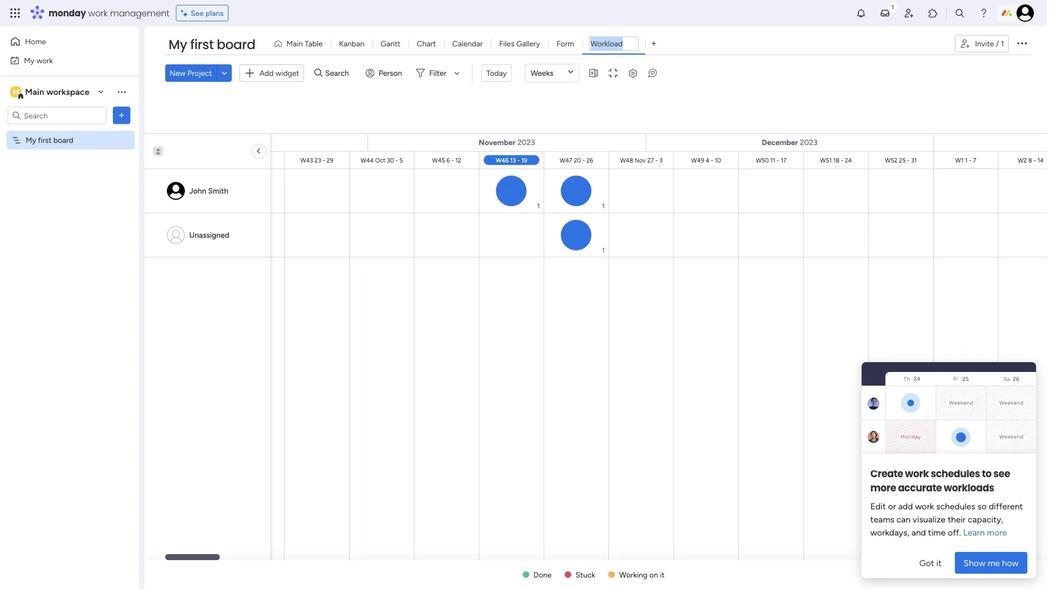 Task type: vqa. For each thing, say whether or not it's contained in the screenshot.
circle o icon
no



Task type: describe. For each thing, give the bounding box(es) containing it.
main for main workspace
[[25, 87, 44, 97]]

w52
[[886, 157, 898, 164]]

create
[[871, 467, 904, 481]]

w50   11 - 17
[[756, 157, 787, 164]]

invite / 1 button
[[956, 35, 1010, 52]]

15
[[195, 157, 201, 164]]

accurate
[[899, 481, 943, 495]]

see
[[994, 467, 1011, 481]]

- for w45   6 - 12
[[452, 157, 454, 164]]

29
[[327, 157, 334, 164]]

monday
[[49, 7, 86, 19]]

calendar button
[[444, 35, 491, 52]]

learn more
[[962, 527, 1008, 538]]

board inside "list box"
[[54, 136, 73, 145]]

w45
[[432, 157, 445, 164]]

my first board inside "list box"
[[26, 136, 73, 145]]

w49
[[692, 157, 705, 164]]

home
[[25, 37, 46, 46]]

my inside "list box"
[[26, 136, 36, 145]]

9
[[187, 157, 190, 164]]

1 inside invite / 1 button
[[1002, 39, 1005, 48]]

person button
[[361, 64, 409, 82]]

- for w47   20 - 26
[[583, 157, 585, 164]]

- for w52   25 - 31
[[908, 157, 910, 164]]

my work
[[24, 56, 53, 65]]

- for w43   23 - 29
[[323, 157, 325, 164]]

w51   18 - 24
[[821, 157, 853, 164]]

3
[[660, 157, 663, 164]]

31
[[912, 157, 918, 164]]

management
[[110, 7, 170, 19]]

their
[[948, 514, 966, 525]]

w49   4 - 10
[[692, 157, 722, 164]]

27
[[648, 157, 654, 164]]

25
[[900, 157, 906, 164]]

2023 for december 2023
[[801, 138, 818, 147]]

stuck
[[576, 570, 596, 580]]

off.
[[948, 527, 962, 538]]

invite members image
[[904, 8, 915, 19]]

teams
[[871, 514, 895, 525]]

main table
[[287, 39, 323, 48]]

11
[[771, 157, 776, 164]]

arrow down image
[[451, 67, 464, 80]]

schedules inside edit or add work schedules so different teams can visualize their capacity, workdays, and time off.
[[937, 501, 976, 512]]

w2
[[1018, 157, 1028, 164]]

weeks
[[531, 68, 554, 78]]

workspace selection element
[[10, 85, 91, 100]]

8
[[1029, 157, 1033, 164]]

workspace image
[[10, 86, 21, 98]]

kanban
[[339, 39, 365, 48]]

m
[[13, 87, 19, 97]]

gallery
[[517, 39, 541, 48]]

options image
[[1016, 36, 1029, 50]]

unassigned
[[189, 231, 229, 240]]

filter button
[[412, 64, 464, 82]]

first inside field
[[190, 35, 214, 54]]

my inside field
[[169, 35, 187, 54]]

monday work management
[[49, 7, 170, 19]]

2023 for october 2023
[[231, 138, 249, 147]]

add view image
[[652, 40, 657, 48]]

so
[[978, 501, 987, 512]]

30
[[387, 157, 394, 164]]

w48
[[620, 157, 634, 164]]

add
[[260, 68, 274, 78]]

22
[[262, 157, 268, 164]]

add widget
[[260, 68, 299, 78]]

- for w49   4 - 10
[[711, 157, 714, 164]]

gantt button
[[373, 35, 409, 52]]

14
[[1038, 157, 1044, 164]]

got it button
[[911, 552, 951, 574]]

26
[[587, 157, 594, 164]]

My first board field
[[166, 35, 258, 54]]

my first board inside my first board field
[[169, 35, 256, 54]]

workloads
[[944, 481, 995, 495]]

form
[[557, 39, 575, 48]]

w42
[[236, 157, 249, 164]]

1 image
[[888, 1, 898, 13]]

- for w42   16 - 22
[[258, 157, 260, 164]]

kanban button
[[331, 35, 373, 52]]

done
[[534, 570, 552, 580]]

invite / 1
[[976, 39, 1005, 48]]

chart
[[417, 39, 436, 48]]

more inside create work schedules to see more accurate workloads
[[871, 481, 897, 495]]

john
[[189, 186, 206, 196]]

workdays,
[[871, 527, 910, 538]]

first inside "list box"
[[38, 136, 52, 145]]

w44
[[361, 157, 374, 164]]

work inside edit or add work schedules so different teams can visualize their capacity, workdays, and time off.
[[916, 501, 935, 512]]

working on it
[[620, 570, 665, 580]]

add
[[899, 501, 914, 512]]

apps image
[[928, 8, 939, 19]]

w46
[[496, 157, 509, 164]]

me
[[988, 558, 1001, 568]]

home button
[[7, 33, 117, 50]]

work for my
[[36, 56, 53, 65]]

w47   20 - 26
[[560, 157, 594, 164]]

17
[[781, 157, 787, 164]]

today
[[487, 68, 507, 78]]



Task type: locate. For each thing, give the bounding box(es) containing it.
0 vertical spatial my first board
[[169, 35, 256, 54]]

w52   25 - 31
[[886, 157, 918, 164]]

it right got
[[937, 558, 942, 568]]

my inside button
[[24, 56, 34, 65]]

filter
[[430, 68, 447, 78]]

- for w51   18 - 24
[[841, 157, 844, 164]]

work for monday
[[88, 7, 108, 19]]

options image
[[116, 110, 127, 121]]

w41   9 - 15
[[173, 157, 201, 164]]

create work schedules to see more accurate workloads
[[871, 467, 1011, 495]]

my first board list box
[[0, 129, 139, 297]]

it inside "button"
[[937, 558, 942, 568]]

1 vertical spatial more
[[988, 527, 1008, 538]]

learn more link
[[962, 527, 1008, 538]]

1 - from the left
[[191, 157, 194, 164]]

time
[[929, 527, 946, 538]]

8 - from the left
[[656, 157, 658, 164]]

chart button
[[409, 35, 444, 52]]

to
[[983, 467, 992, 481]]

october
[[200, 138, 229, 147]]

widget
[[276, 68, 299, 78]]

capacity,
[[969, 514, 1004, 525]]

0 horizontal spatial first
[[38, 136, 52, 145]]

- right 4
[[711, 157, 714, 164]]

october 2023
[[200, 138, 249, 147]]

gantt
[[381, 39, 401, 48]]

oct
[[376, 157, 386, 164]]

angle right image
[[258, 147, 260, 156]]

work up visualize
[[916, 501, 935, 512]]

1 horizontal spatial main
[[287, 39, 303, 48]]

w46   13 - 19
[[496, 157, 528, 164]]

v2 search image
[[315, 67, 323, 79]]

1 vertical spatial schedules
[[937, 501, 976, 512]]

13
[[511, 157, 516, 164]]

1 vertical spatial my first board
[[26, 136, 73, 145]]

- right 18
[[841, 157, 844, 164]]

calendar
[[453, 39, 483, 48]]

14 - from the left
[[1034, 157, 1037, 164]]

2023 up 19
[[518, 138, 535, 147]]

notifications image
[[856, 8, 867, 19]]

more down create
[[871, 481, 897, 495]]

my first board
[[169, 35, 256, 54], [26, 136, 73, 145]]

4 - from the left
[[396, 157, 398, 164]]

- for w2   8 - 14
[[1034, 157, 1037, 164]]

1 2023 from the left
[[231, 138, 249, 147]]

- for w1   1 - 7
[[970, 157, 972, 164]]

main right "workspace" icon
[[25, 87, 44, 97]]

7 - from the left
[[583, 157, 585, 164]]

1 vertical spatial my
[[24, 56, 34, 65]]

6 - from the left
[[518, 157, 520, 164]]

form button
[[549, 35, 583, 52]]

1 horizontal spatial it
[[937, 558, 942, 568]]

w45   6 - 12
[[432, 157, 462, 164]]

main workspace
[[25, 87, 90, 97]]

None field
[[589, 37, 639, 51]]

got it
[[920, 558, 942, 568]]

on
[[650, 570, 659, 580]]

main for main table
[[287, 39, 303, 48]]

1 horizontal spatial my first board
[[169, 35, 256, 54]]

0 vertical spatial schedules
[[931, 467, 981, 481]]

w2   8 - 14
[[1018, 157, 1044, 164]]

1 horizontal spatial first
[[190, 35, 214, 54]]

more down capacity,
[[988, 527, 1008, 538]]

plans
[[206, 8, 224, 18]]

got
[[920, 558, 935, 568]]

2023 up the w42
[[231, 138, 249, 147]]

0 horizontal spatial it
[[660, 570, 665, 580]]

how
[[1003, 558, 1019, 568]]

w43
[[301, 157, 313, 164]]

w47
[[560, 157, 573, 164]]

0 vertical spatial main
[[287, 39, 303, 48]]

0 vertical spatial first
[[190, 35, 214, 54]]

main table button
[[270, 35, 331, 52]]

2023 right december
[[801, 138, 818, 147]]

0 vertical spatial my
[[169, 35, 187, 54]]

23
[[315, 157, 321, 164]]

w50
[[756, 157, 769, 164]]

help image
[[979, 8, 990, 19]]

1
[[1002, 39, 1005, 48], [966, 157, 968, 164], [538, 202, 540, 210], [603, 202, 605, 210], [603, 246, 605, 254]]

w1
[[956, 157, 964, 164]]

- right 9
[[191, 157, 194, 164]]

inbox image
[[880, 8, 891, 19]]

my first board up project
[[169, 35, 256, 54]]

invite
[[976, 39, 995, 48]]

files gallery
[[499, 39, 541, 48]]

0 horizontal spatial 2023
[[231, 138, 249, 147]]

- right 23
[[323, 157, 325, 164]]

it right on
[[660, 570, 665, 580]]

3 2023 from the left
[[801, 138, 818, 147]]

0 horizontal spatial more
[[871, 481, 897, 495]]

1 horizontal spatial 2023
[[518, 138, 535, 147]]

schedules
[[931, 467, 981, 481], [937, 501, 976, 512]]

my work button
[[7, 52, 117, 69]]

Search in workspace field
[[23, 109, 91, 122]]

1 horizontal spatial board
[[217, 35, 256, 54]]

- left 3
[[656, 157, 658, 164]]

1 vertical spatial it
[[660, 570, 665, 580]]

1 vertical spatial main
[[25, 87, 44, 97]]

new project button
[[165, 64, 217, 82]]

- left 5
[[396, 157, 398, 164]]

1 horizontal spatial more
[[988, 527, 1008, 538]]

project
[[188, 68, 212, 78]]

- left 7
[[970, 157, 972, 164]]

schedules up workloads
[[931, 467, 981, 481]]

- for w50   11 - 17
[[777, 157, 780, 164]]

visualize
[[913, 514, 946, 525]]

- left 26
[[583, 157, 585, 164]]

0 horizontal spatial main
[[25, 87, 44, 97]]

w48   nov 27 - 3
[[620, 157, 663, 164]]

0 horizontal spatial board
[[54, 136, 73, 145]]

first down search in workspace field
[[38, 136, 52, 145]]

13 - from the left
[[970, 157, 972, 164]]

16
[[250, 157, 256, 164]]

0 vertical spatial more
[[871, 481, 897, 495]]

0 vertical spatial board
[[217, 35, 256, 54]]

- for w41   9 - 15
[[191, 157, 194, 164]]

3 - from the left
[[323, 157, 325, 164]]

main inside workspace selection element
[[25, 87, 44, 97]]

show
[[964, 558, 986, 568]]

- left 31
[[908, 157, 910, 164]]

w43   23 - 29
[[301, 157, 334, 164]]

w1   1 - 7
[[956, 157, 977, 164]]

12 - from the left
[[908, 157, 910, 164]]

2 horizontal spatial 2023
[[801, 138, 818, 147]]

4
[[706, 157, 710, 164]]

search everything image
[[955, 8, 966, 19]]

work up accurate at the bottom right
[[906, 467, 930, 481]]

smith
[[208, 186, 229, 196]]

24
[[845, 157, 853, 164]]

schedules inside create work schedules to see more accurate workloads
[[931, 467, 981, 481]]

18
[[834, 157, 840, 164]]

november
[[479, 138, 516, 147]]

- right 16
[[258, 157, 260, 164]]

can
[[897, 514, 911, 525]]

v2 collapse up image
[[153, 147, 163, 154]]

Search field
[[323, 65, 355, 81]]

1 vertical spatial first
[[38, 136, 52, 145]]

2 2023 from the left
[[518, 138, 535, 147]]

work right monday
[[88, 7, 108, 19]]

10 - from the left
[[777, 157, 780, 164]]

see
[[191, 8, 204, 18]]

work inside create work schedules to see more accurate workloads
[[906, 467, 930, 481]]

/
[[997, 39, 1000, 48]]

main left table in the left of the page
[[287, 39, 303, 48]]

- for w46   13 - 19
[[518, 157, 520, 164]]

schedules up their
[[937, 501, 976, 512]]

john smith image
[[1017, 4, 1035, 22]]

v2 collapse down image
[[153, 147, 163, 154]]

- right 6
[[452, 157, 454, 164]]

2 - from the left
[[258, 157, 260, 164]]

1 vertical spatial board
[[54, 136, 73, 145]]

edit or add work schedules so different teams can visualize their capacity, workdays, and time off.
[[871, 501, 1024, 538]]

november 2023
[[479, 138, 535, 147]]

9 - from the left
[[711, 157, 714, 164]]

show me how button
[[955, 552, 1028, 574]]

board down search in workspace field
[[54, 136, 73, 145]]

6
[[447, 157, 450, 164]]

see plans button
[[176, 5, 229, 21]]

w51
[[821, 157, 832, 164]]

board inside field
[[217, 35, 256, 54]]

7
[[974, 157, 977, 164]]

my first board down search in workspace field
[[26, 136, 73, 145]]

5 - from the left
[[452, 157, 454, 164]]

edit
[[871, 501, 887, 512]]

work inside my work button
[[36, 56, 53, 65]]

0 vertical spatial it
[[937, 558, 942, 568]]

work for create
[[906, 467, 930, 481]]

board up "angle down" image
[[217, 35, 256, 54]]

2 vertical spatial my
[[26, 136, 36, 145]]

work down home
[[36, 56, 53, 65]]

11 - from the left
[[841, 157, 844, 164]]

w42   16 - 22
[[236, 157, 268, 164]]

2023
[[231, 138, 249, 147], [518, 138, 535, 147], [801, 138, 818, 147]]

select product image
[[10, 8, 21, 19]]

main inside button
[[287, 39, 303, 48]]

workspace options image
[[116, 86, 127, 97]]

2023 for november 2023
[[518, 138, 535, 147]]

december 2023
[[762, 138, 818, 147]]

- right 8
[[1034, 157, 1037, 164]]

john smith
[[189, 186, 229, 196]]

w44   oct 30 - 5
[[361, 157, 403, 164]]

0 horizontal spatial my first board
[[26, 136, 73, 145]]

- right "13"
[[518, 157, 520, 164]]

my down search in workspace field
[[26, 136, 36, 145]]

different
[[989, 501, 1024, 512]]

my down home
[[24, 56, 34, 65]]

working
[[620, 570, 648, 580]]

it
[[937, 558, 942, 568], [660, 570, 665, 580]]

10
[[715, 157, 722, 164]]

angle down image
[[222, 69, 227, 77]]

option
[[0, 130, 139, 133]]

first up project
[[190, 35, 214, 54]]

- right 11
[[777, 157, 780, 164]]

first
[[190, 35, 214, 54], [38, 136, 52, 145]]

my up "new"
[[169, 35, 187, 54]]

-
[[191, 157, 194, 164], [258, 157, 260, 164], [323, 157, 325, 164], [396, 157, 398, 164], [452, 157, 454, 164], [518, 157, 520, 164], [583, 157, 585, 164], [656, 157, 658, 164], [711, 157, 714, 164], [777, 157, 780, 164], [841, 157, 844, 164], [908, 157, 910, 164], [970, 157, 972, 164], [1034, 157, 1037, 164]]

add widget button
[[240, 64, 304, 82]]



